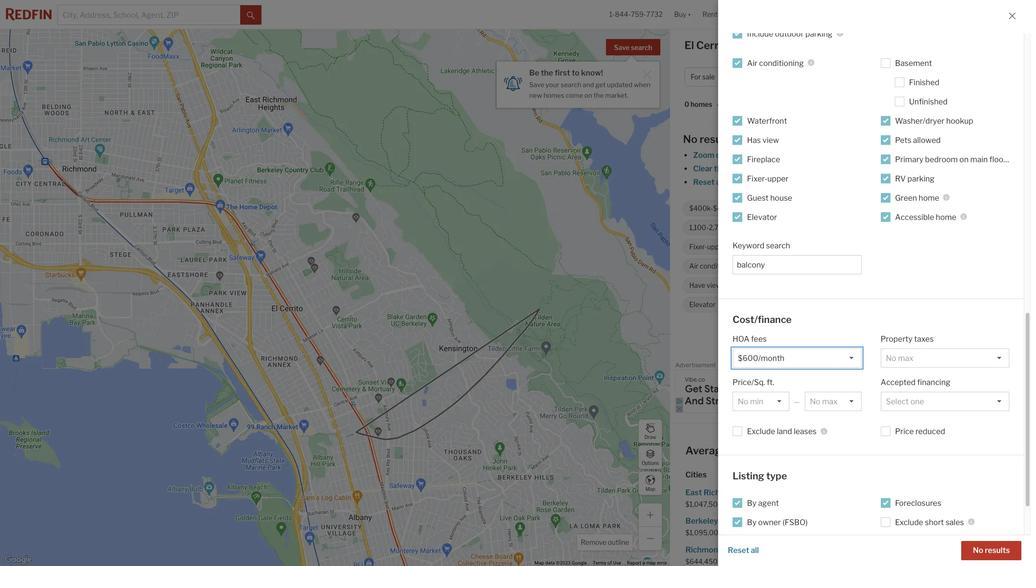 Task type: describe. For each thing, give the bounding box(es) containing it.
studio+ / 4+ ba button
[[878, 67, 942, 87]]

your inside save your search and get updated when new homes come on the market.
[[546, 81, 559, 89]]

zoom out clear the map boundary reset all filters or remove one of your filters below to see more homes
[[693, 151, 944, 187]]

kensington
[[851, 517, 892, 526]]

55+
[[781, 243, 794, 251]]

near
[[794, 444, 816, 457]]

agent
[[758, 498, 779, 508]]

save your search and get updated when new homes come on the market.
[[529, 81, 651, 99]]

remove
[[581, 538, 606, 546]]

e.g. office, balcony, modern text field
[[737, 260, 857, 269]]

$400k-
[[689, 204, 713, 212]]

list box for accepted financing
[[881, 392, 1009, 411]]

new
[[529, 91, 542, 99]]

hoa fees
[[733, 335, 767, 344]]

reset all button
[[728, 541, 759, 560]]

0 vertical spatial ft.
[[739, 224, 746, 232]]

terms of use link
[[593, 560, 621, 566]]

studio+
[[884, 73, 909, 81]]

primary bedroom on main
[[820, 262, 901, 270]]

1 vertical spatial fireplace
[[765, 262, 794, 270]]

1 horizontal spatial cerrito,
[[830, 444, 868, 457]]

no inside button
[[973, 546, 983, 555]]

prices
[[760, 444, 791, 457]]

sale for richmond
[[762, 545, 777, 554]]

when
[[634, 81, 651, 89]]

homes
[[754, 39, 790, 52]]

1 vertical spatial conditioning
[[700, 262, 739, 270]]

has view
[[747, 136, 779, 145]]

search for keyword search
[[766, 241, 790, 250]]

all inside zoom out clear the map boundary reset all filters or remove one of your filters below to see more homes
[[716, 178, 724, 187]]

1 vertical spatial map
[[646, 560, 656, 566]]

save for save search
[[614, 43, 630, 52]]

save search button
[[606, 39, 660, 55]]

advertisement
[[675, 362, 716, 369]]

by agent
[[747, 498, 779, 508]]

price reduced
[[895, 427, 945, 436]]

list box for hoa fees
[[733, 349, 861, 368]]

floor
[[989, 155, 1006, 164]]

have
[[689, 281, 705, 289]]

1 horizontal spatial conditioning
[[759, 58, 804, 68]]

save search
[[614, 43, 652, 52]]

remove outline button
[[577, 534, 633, 551]]

soon,
[[799, 224, 816, 232]]

pets
[[895, 136, 911, 145]]

0
[[685, 100, 689, 108]]

view for has view
[[763, 136, 779, 145]]

$400k-$4.5m
[[689, 204, 733, 212]]

berkeley homes for sale $1,095,000
[[685, 517, 772, 537]]

homes for sale link
[[851, 486, 1010, 500]]

clear the map boundary button
[[693, 164, 780, 173]]

report ad button
[[1005, 363, 1026, 371]]

construction
[[765, 537, 811, 546]]

sale for kensington
[[932, 517, 947, 526]]

1 horizontal spatial el
[[819, 444, 828, 457]]

City, Address, School, Agent, ZIP search field
[[58, 5, 240, 25]]

fixer- for uppers
[[689, 243, 707, 251]]

4+
[[914, 73, 923, 81]]

average home prices near el cerrito, ca
[[685, 444, 886, 457]]

listing
[[733, 470, 764, 482]]

coming soon, under contract/pending
[[773, 224, 892, 232]]

allowed
[[913, 136, 941, 145]]

search inside save your search and get updated when new homes come on the market.
[[561, 81, 581, 89]]

bedroom for primary bedroom on main floor
[[925, 155, 958, 164]]

primary for primary bedroom on main
[[820, 262, 845, 270]]

be the first to know!
[[529, 68, 603, 77]]

options
[[642, 460, 659, 466]]

report a map error
[[627, 560, 667, 566]]

homes inside berkeley homes for sale $1,095,000
[[720, 517, 744, 526]]

1,100-2,750 sq. ft.
[[689, 224, 746, 232]]

el cerrito
[[872, 334, 906, 343]]

keyword search
[[733, 241, 790, 250]]

$644,450
[[685, 557, 718, 565]]

remove
[[759, 178, 786, 187]]

0 vertical spatial air conditioning
[[747, 58, 804, 68]]

upper
[[767, 174, 789, 183]]

1-
[[609, 10, 615, 18]]

$1,095,000
[[685, 529, 723, 537]]

for for kensington
[[920, 517, 931, 526]]

by owner (fsbo)
[[747, 518, 808, 527]]

cities
[[685, 470, 707, 479]]

1 vertical spatial parking
[[907, 174, 935, 183]]

1-844-759-7732 link
[[609, 10, 663, 18]]

exclude for exclude land leases
[[747, 427, 775, 436]]

east
[[685, 488, 702, 497]]

sale
[[809, 39, 831, 52]]

1 horizontal spatial elevator
[[747, 213, 777, 222]]

main for primary bedroom on main
[[886, 262, 901, 270]]

to inside zoom out clear the map boundary reset all filters or remove one of your filters below to see more homes
[[875, 178, 883, 187]]

ad region
[[675, 369, 1026, 413]]

only
[[948, 537, 963, 546]]

and
[[583, 81, 594, 89]]

sales
[[946, 518, 964, 527]]

price/sq. ft.
[[733, 378, 774, 387]]

cities heading
[[685, 470, 1016, 480]]

2 filters from the left
[[830, 178, 850, 187]]

1 horizontal spatial ft.
[[767, 378, 774, 387]]

/
[[911, 73, 913, 81]]

east richmond heights $1,047,500
[[685, 488, 771, 508]]

all inside button
[[751, 546, 759, 555]]

sale inside homes for sale $629,000
[[916, 488, 930, 497]]

accessible home
[[895, 213, 956, 222]]

studio+ / 4+ ba
[[884, 73, 932, 81]]

below
[[852, 178, 874, 187]]

kensington homes for sale $1,849,000
[[851, 517, 947, 537]]

0 vertical spatial cerrito,
[[696, 39, 734, 52]]

your inside zoom out clear the map boundary reset all filters or remove one of your filters below to see more homes
[[812, 178, 828, 187]]

on for primary bedroom on main floor
[[959, 155, 969, 164]]

1 vertical spatial air conditioning
[[689, 262, 739, 270]]

reset inside reset all button
[[728, 546, 749, 555]]

has
[[747, 136, 761, 145]]

google
[[572, 560, 587, 566]]

bedroom for primary bedroom on main
[[846, 262, 875, 270]]

cerrito
[[881, 334, 906, 343]]

townhouse,
[[863, 204, 901, 212]]

el for el cerrito, ca homes for sale
[[685, 39, 694, 52]]

guest house
[[747, 193, 792, 202]]

options button
[[638, 445, 662, 469]]

redfin listings only
[[895, 537, 963, 546]]

0 vertical spatial no results
[[683, 133, 734, 145]]

remove outline
[[581, 538, 629, 546]]

accepted
[[881, 378, 916, 387]]



Task type: vqa. For each thing, say whether or not it's contained in the screenshot.


Task type: locate. For each thing, give the bounding box(es) containing it.
sale inside kensington homes for sale $1,849,000
[[932, 517, 947, 526]]

1 horizontal spatial to
[[875, 178, 883, 187]]

list box up financing at the right bottom
[[881, 349, 1009, 368]]

the inside zoom out clear the map boundary reset all filters or remove one of your filters below to see more homes
[[714, 164, 726, 173]]

sale for berkeley
[[758, 517, 772, 526]]

for for richmond
[[750, 545, 761, 554]]

your right one
[[812, 178, 828, 187]]

by down the heights
[[747, 498, 757, 508]]

of left use
[[607, 560, 612, 566]]

air conditioning down uppers at the right top of page
[[689, 262, 739, 270]]

sale inside berkeley homes for sale $1,095,000
[[758, 517, 772, 526]]

2 horizontal spatial the
[[714, 164, 726, 173]]

main for primary bedroom on main floor
[[970, 155, 988, 164]]

1 horizontal spatial primary
[[895, 155, 923, 164]]

reduced
[[916, 427, 945, 436]]

cerrito, up the "for sale" button
[[696, 39, 734, 52]]

0 vertical spatial fixer-
[[747, 174, 767, 183]]

a
[[642, 560, 645, 566]]

air up have
[[689, 262, 698, 270]]

air conditioning down homes
[[747, 58, 804, 68]]

primary for primary bedroom on main floor
[[895, 155, 923, 164]]

map inside zoom out clear the map boundary reset all filters or remove one of your filters below to see more homes
[[728, 164, 744, 173]]

homes up $629,000
[[878, 488, 902, 497]]

guest
[[747, 193, 769, 202]]

el up for
[[685, 39, 694, 52]]

fixer-upper
[[747, 174, 789, 183]]

washer/dryer
[[895, 116, 945, 125]]

price
[[895, 427, 914, 436]]

on down contract/pending
[[876, 262, 884, 270]]

1 horizontal spatial main
[[970, 155, 988, 164]]

terms of use
[[593, 560, 621, 566]]

0 vertical spatial on
[[584, 91, 592, 99]]

el cerrito, ca homes for sale
[[685, 39, 831, 52]]

save up new
[[529, 81, 544, 89]]

of right one
[[803, 178, 810, 187]]

0 vertical spatial search
[[631, 43, 652, 52]]

1 vertical spatial of
[[607, 560, 612, 566]]

2 vertical spatial on
[[876, 262, 884, 270]]

1 horizontal spatial all
[[751, 546, 759, 555]]

exclude for exclude 55+ communities
[[755, 243, 780, 251]]

fixer- for upper
[[747, 174, 767, 183]]

fireplace up boundary
[[747, 155, 780, 164]]

sale
[[702, 73, 715, 81], [916, 488, 930, 497], [758, 517, 772, 526], [932, 517, 947, 526], [762, 545, 777, 554]]

homes up redfin
[[894, 517, 919, 526]]

1 horizontal spatial the
[[594, 91, 604, 99]]

save inside save your search and get updated when new homes come on the market.
[[529, 81, 544, 89]]

include
[[747, 29, 773, 38]]

the
[[541, 68, 553, 77], [594, 91, 604, 99], [714, 164, 726, 173]]

your
[[546, 81, 559, 89], [812, 178, 828, 187]]

on down the and
[[584, 91, 592, 99]]

sale right the reset all
[[762, 545, 777, 554]]

list box down fees
[[733, 349, 861, 368]]

report a map error link
[[627, 560, 667, 566]]

of
[[803, 178, 810, 187], [607, 560, 612, 566]]

green home
[[895, 193, 939, 202]]

0 vertical spatial home
[[919, 193, 939, 202]]

1 horizontal spatial bedroom
[[925, 155, 958, 164]]

report inside button
[[1005, 363, 1019, 369]]

map inside map button
[[645, 486, 655, 492]]

by left the owner
[[747, 518, 757, 527]]

list box for property taxes
[[881, 349, 1009, 368]]

filters down clear the map boundary button
[[726, 178, 747, 187]]

homes inside zoom out clear the map boundary reset all filters or remove one of your filters below to see more homes
[[920, 178, 944, 187]]

0 vertical spatial main
[[970, 155, 988, 164]]

el right near
[[819, 444, 828, 457]]

type
[[766, 470, 787, 482]]

remove air conditioning image
[[744, 263, 750, 269]]

0 horizontal spatial results
[[700, 133, 734, 145]]

1 horizontal spatial view
[[763, 136, 779, 145]]

1 horizontal spatial search
[[631, 43, 652, 52]]

filters left below
[[830, 178, 850, 187]]

save
[[614, 43, 630, 52], [529, 81, 544, 89]]

heights
[[742, 488, 771, 497]]

parking up sale
[[805, 29, 833, 38]]

by
[[747, 498, 757, 508], [747, 518, 757, 527]]

0 horizontal spatial of
[[607, 560, 612, 566]]

homes
[[544, 91, 564, 99], [691, 100, 712, 108], [920, 178, 944, 187], [878, 488, 902, 497], [720, 517, 744, 526], [894, 517, 919, 526], [724, 545, 749, 554]]

homes inside 0 homes •
[[691, 100, 712, 108]]

no results right only
[[973, 546, 1010, 555]]

error
[[657, 560, 667, 566]]

fixer- down 1,100- at the top right of page
[[689, 243, 707, 251]]

ca down include
[[737, 39, 752, 52]]

by for by agent
[[747, 498, 757, 508]]

know!
[[581, 68, 603, 77]]

report left a
[[627, 560, 641, 566]]

homes down east richmond heights $1,047,500
[[720, 517, 744, 526]]

1 vertical spatial no
[[973, 546, 983, 555]]

coming
[[773, 224, 797, 232]]

financing
[[917, 378, 950, 387]]

no results inside button
[[973, 546, 1010, 555]]

1 vertical spatial report
[[627, 560, 641, 566]]

homes right 0
[[691, 100, 712, 108]]

map for map
[[645, 486, 655, 492]]

no right only
[[973, 546, 983, 555]]

homes up green home
[[920, 178, 944, 187]]

short
[[925, 518, 944, 527]]

berkeley
[[685, 517, 718, 526]]

data
[[545, 560, 555, 566]]

1 by from the top
[[747, 498, 757, 508]]

results up out
[[700, 133, 734, 145]]

boundary
[[745, 164, 779, 173]]

0 vertical spatial map
[[645, 486, 655, 492]]

search down the 759-
[[631, 43, 652, 52]]

map right a
[[646, 560, 656, 566]]

exclude 55+ communities
[[755, 243, 836, 251]]

one
[[787, 178, 801, 187]]

sale inside richmond homes for sale $644,450
[[762, 545, 777, 554]]

map
[[645, 486, 655, 492], [535, 560, 544, 566]]

by for by owner (fsbo)
[[747, 518, 757, 527]]

land up the average home prices near el cerrito, ca
[[777, 427, 792, 436]]

$4.5m
[[713, 204, 733, 212]]

el cerrito link
[[872, 334, 906, 343]]

reset inside zoom out clear the map boundary reset all filters or remove one of your filters below to see more homes
[[693, 178, 715, 187]]

1 vertical spatial land
[[777, 427, 792, 436]]

exclude land leases
[[747, 427, 817, 436]]

2 vertical spatial the
[[714, 164, 726, 173]]

primary down communities
[[820, 262, 845, 270]]

0 horizontal spatial conditioning
[[700, 262, 739, 270]]

0 homes •
[[685, 100, 719, 109]]

of inside zoom out clear the map boundary reset all filters or remove one of your filters below to see more homes
[[803, 178, 810, 187]]

or
[[749, 178, 757, 187]]

$629,000
[[851, 500, 883, 508]]

0 vertical spatial conditioning
[[759, 58, 804, 68]]

richmond up $644,450
[[685, 545, 723, 554]]

0 vertical spatial exclude
[[755, 243, 780, 251]]

1 horizontal spatial filters
[[830, 178, 850, 187]]

2 horizontal spatial on
[[959, 155, 969, 164]]

0 horizontal spatial land
[[777, 427, 792, 436]]

exclude for exclude short sales
[[895, 518, 923, 527]]

sale inside button
[[702, 73, 715, 81]]

fixer- down boundary
[[747, 174, 767, 183]]

1 horizontal spatial on
[[876, 262, 884, 270]]

sale up listings
[[932, 517, 947, 526]]

home for green
[[919, 193, 939, 202]]

0 vertical spatial the
[[541, 68, 553, 77]]

2 horizontal spatial search
[[766, 241, 790, 250]]

air
[[747, 58, 757, 68], [689, 262, 698, 270]]

the down get
[[594, 91, 604, 99]]

1 vertical spatial map
[[535, 560, 544, 566]]

sale down by agent
[[758, 517, 772, 526]]

richmond inside east richmond heights $1,047,500
[[704, 488, 741, 497]]

fireplace down the '55+'
[[765, 262, 794, 270]]

map for map data ©2023 google
[[535, 560, 544, 566]]

0 horizontal spatial air
[[689, 262, 698, 270]]

home right accessible
[[936, 213, 956, 222]]

outdoor
[[775, 29, 804, 38]]

ft. right sq.
[[739, 224, 746, 232]]

listing type
[[733, 470, 787, 482]]

0 vertical spatial reset
[[693, 178, 715, 187]]

0 vertical spatial no
[[683, 133, 697, 145]]

0 vertical spatial richmond
[[704, 488, 741, 497]]

save down 844-
[[614, 43, 630, 52]]

on left floor
[[959, 155, 969, 164]]

bedroom down contract/pending
[[846, 262, 875, 270]]

0 vertical spatial report
[[1005, 363, 1019, 369]]

1 vertical spatial main
[[886, 262, 901, 270]]

listings
[[920, 537, 946, 546]]

cost/finance
[[733, 314, 792, 325]]

0 horizontal spatial air conditioning
[[689, 262, 739, 270]]

1 horizontal spatial land
[[902, 204, 915, 212]]

1 vertical spatial on
[[959, 155, 969, 164]]

1 vertical spatial bedroom
[[846, 262, 875, 270]]

out
[[716, 151, 728, 160]]

sale right for
[[702, 73, 715, 81]]

home for average
[[730, 444, 758, 457]]

reset all filters button
[[693, 178, 748, 187]]

0 horizontal spatial filters
[[726, 178, 747, 187]]

on for primary bedroom on main
[[876, 262, 884, 270]]

0 vertical spatial by
[[747, 498, 757, 508]]

house
[[770, 193, 792, 202]]

no results up zoom out button
[[683, 133, 734, 145]]

el
[[685, 39, 694, 52], [872, 334, 879, 343], [819, 444, 828, 457]]

$1,047,500
[[685, 500, 722, 508]]

results right only
[[985, 546, 1010, 555]]

el left cerrito at the right bottom of the page
[[872, 334, 879, 343]]

waterfront
[[747, 116, 787, 125]]

search up come
[[561, 81, 581, 89]]

0 horizontal spatial no
[[683, 133, 697, 145]]

report for report a map error
[[627, 560, 641, 566]]

1 horizontal spatial reset
[[728, 546, 749, 555]]

pets allowed
[[895, 136, 941, 145]]

ba
[[924, 73, 932, 81]]

1 vertical spatial no results
[[973, 546, 1010, 555]]

0 vertical spatial land
[[902, 204, 915, 212]]

new
[[747, 537, 764, 546]]

homes right new
[[544, 91, 564, 99]]

to right first
[[572, 68, 580, 77]]

on inside save your search and get updated when new homes come on the market.
[[584, 91, 592, 99]]

1 vertical spatial reset
[[728, 546, 749, 555]]

0 vertical spatial view
[[763, 136, 779, 145]]

1 horizontal spatial ca
[[871, 444, 886, 457]]

1 horizontal spatial your
[[812, 178, 828, 187]]

el for el cerrito
[[872, 334, 879, 343]]

map left data
[[535, 560, 544, 566]]

the inside save your search and get updated when new homes come on the market.
[[594, 91, 604, 99]]

0 horizontal spatial ca
[[737, 39, 752, 52]]

your down first
[[546, 81, 559, 89]]

1 vertical spatial cerrito,
[[830, 444, 868, 457]]

list box down price/sq. ft.
[[733, 392, 789, 411]]

0 horizontal spatial map
[[646, 560, 656, 566]]

1 vertical spatial the
[[594, 91, 604, 99]]

draw
[[645, 434, 656, 440]]

for inside berkeley homes for sale $1,095,000
[[746, 517, 756, 526]]

bedroom down allowed in the right top of the page
[[925, 155, 958, 164]]

0 vertical spatial map
[[728, 164, 744, 173]]

air down 'el cerrito, ca homes for sale'
[[747, 58, 757, 68]]

average
[[685, 444, 728, 457]]

0 horizontal spatial fixer-
[[689, 243, 707, 251]]

land for townhouse,
[[902, 204, 915, 212]]

1 vertical spatial to
[[875, 178, 883, 187]]

1 vertical spatial all
[[751, 546, 759, 555]]

land
[[902, 204, 915, 212], [777, 427, 792, 436]]

0 horizontal spatial on
[[584, 91, 592, 99]]

elevator down guest
[[747, 213, 777, 222]]

0 vertical spatial all
[[716, 178, 724, 187]]

search for save search
[[631, 43, 652, 52]]

sale up foreclosures
[[916, 488, 930, 497]]

exclude up redfin
[[895, 518, 923, 527]]

0 vertical spatial fireplace
[[747, 155, 780, 164]]

home up listing
[[730, 444, 758, 457]]

map down out
[[728, 164, 744, 173]]

search down coming
[[766, 241, 790, 250]]

conditioning down homes
[[759, 58, 804, 68]]

0 horizontal spatial ft.
[[739, 224, 746, 232]]

0 horizontal spatial elevator
[[689, 301, 716, 309]]

1 horizontal spatial air
[[747, 58, 757, 68]]

homes inside richmond homes for sale $644,450
[[724, 545, 749, 554]]

2 vertical spatial exclude
[[895, 518, 923, 527]]

zoom out button
[[693, 151, 729, 160]]

homes inside save your search and get updated when new homes come on the market.
[[544, 91, 564, 99]]

richmond up $1,047,500
[[704, 488, 741, 497]]

1 horizontal spatial parking
[[907, 174, 935, 183]]

1 vertical spatial home
[[936, 213, 956, 222]]

view right have
[[707, 281, 721, 289]]

be
[[529, 68, 539, 77]]

2 vertical spatial home
[[730, 444, 758, 457]]

list box down financing at the right bottom
[[881, 392, 1009, 411]]

finished
[[909, 78, 939, 87]]

0 horizontal spatial parking
[[805, 29, 833, 38]]

save inside button
[[614, 43, 630, 52]]

ft. right price/sq.
[[767, 378, 774, 387]]

bedroom
[[925, 155, 958, 164], [846, 262, 875, 270]]

for inside kensington homes for sale $1,849,000
[[920, 517, 931, 526]]

1 horizontal spatial results
[[985, 546, 1010, 555]]

0 horizontal spatial no results
[[683, 133, 734, 145]]

communities
[[795, 243, 836, 251]]

search inside button
[[631, 43, 652, 52]]

0 horizontal spatial report
[[627, 560, 641, 566]]

1 horizontal spatial air conditioning
[[747, 58, 804, 68]]

richmond
[[704, 488, 741, 497], [685, 545, 723, 554]]

map button
[[638, 471, 662, 495]]

be the first to know! dialog
[[497, 56, 659, 108]]

0 horizontal spatial reset
[[693, 178, 715, 187]]

exclude up prices
[[747, 427, 775, 436]]

2 horizontal spatial el
[[872, 334, 879, 343]]

exclude left the '55+'
[[755, 243, 780, 251]]

parking up green home
[[907, 174, 935, 183]]

ca up cities heading at right
[[871, 444, 886, 457]]

0 horizontal spatial el
[[685, 39, 694, 52]]

©2023
[[556, 560, 571, 566]]

map down options
[[645, 486, 655, 492]]

reset down clear on the top right of page
[[693, 178, 715, 187]]

land up accessible
[[902, 204, 915, 212]]

save for save your search and get updated when new homes come on the market.
[[529, 81, 544, 89]]

homes down berkeley homes for sale $1,095,000
[[724, 545, 749, 554]]

1 vertical spatial fixer-
[[689, 243, 707, 251]]

ft.
[[739, 224, 746, 232], [767, 378, 774, 387]]

1 horizontal spatial no
[[973, 546, 983, 555]]

the right the be
[[541, 68, 553, 77]]

zoom
[[693, 151, 714, 160]]

reset down berkeley homes for sale $1,095,000
[[728, 546, 749, 555]]

taxes
[[914, 335, 934, 344]]

view
[[763, 136, 779, 145], [707, 281, 721, 289]]

home for accessible
[[936, 213, 956, 222]]

1 filters from the left
[[726, 178, 747, 187]]

0 horizontal spatial primary
[[820, 262, 845, 270]]

east richmond heights link
[[685, 486, 845, 500]]

1 vertical spatial richmond
[[685, 545, 723, 554]]

remove fixer-uppers image
[[734, 244, 740, 250]]

1 horizontal spatial report
[[1005, 363, 1019, 369]]

elevator down have view
[[689, 301, 716, 309]]

see
[[885, 178, 897, 187]]

homes inside kensington homes for sale $1,849,000
[[894, 517, 919, 526]]

0 vertical spatial primary
[[895, 155, 923, 164]]

under
[[817, 224, 836, 232]]

unfinished
[[909, 97, 948, 106]]

1 vertical spatial view
[[707, 281, 721, 289]]

primary up rv parking on the top right of the page
[[895, 155, 923, 164]]

ca
[[737, 39, 752, 52], [871, 444, 886, 457]]

view right has
[[763, 136, 779, 145]]

no up zoom
[[683, 133, 697, 145]]

$1,849,000
[[851, 529, 888, 537]]

uppers
[[707, 243, 729, 251]]

richmond inside richmond homes for sale $644,450
[[685, 545, 723, 554]]

•
[[717, 101, 719, 109]]

results inside the no results button
[[985, 546, 1010, 555]]

0 horizontal spatial save
[[529, 81, 544, 89]]

submit search image
[[247, 11, 255, 19]]

1,100-
[[689, 224, 709, 232]]

1 vertical spatial air
[[689, 262, 698, 270]]

land for exclude
[[777, 427, 792, 436]]

for inside richmond homes for sale $644,450
[[750, 545, 761, 554]]

2 vertical spatial el
[[819, 444, 828, 457]]

to left see
[[875, 178, 883, 187]]

list box
[[733, 349, 861, 368], [881, 349, 1009, 368], [733, 392, 789, 411], [805, 392, 861, 411], [881, 392, 1009, 411]]

list box right —
[[805, 392, 861, 411]]

homes inside homes for sale $629,000
[[878, 488, 902, 497]]

the up reset all filters button
[[714, 164, 726, 173]]

0 vertical spatial results
[[700, 133, 734, 145]]

report ad
[[1005, 363, 1026, 369]]

exclude short sales
[[895, 518, 964, 527]]

fixer-uppers
[[689, 243, 729, 251]]

2 vertical spatial search
[[766, 241, 790, 250]]

0 horizontal spatial the
[[541, 68, 553, 77]]

0 vertical spatial of
[[803, 178, 810, 187]]

to inside dialog
[[572, 68, 580, 77]]

cerrito, up cities heading at right
[[830, 444, 868, 457]]

view for have view
[[707, 281, 721, 289]]

for inside homes for sale $629,000
[[904, 488, 914, 497]]

for for berkeley
[[746, 517, 756, 526]]

report for report ad
[[1005, 363, 1019, 369]]

7732
[[646, 10, 663, 18]]

accepted financing
[[881, 378, 950, 387]]

map region
[[0, 0, 718, 566]]

report left ad
[[1005, 363, 1019, 369]]

home up accessible home
[[919, 193, 939, 202]]

market.
[[605, 91, 628, 99]]

google image
[[2, 554, 34, 566]]

conditioning down uppers at the right top of page
[[700, 262, 739, 270]]

2 by from the top
[[747, 518, 757, 527]]

rv
[[895, 174, 906, 183]]

include outdoor parking
[[747, 29, 833, 38]]

1 vertical spatial results
[[985, 546, 1010, 555]]

conditioning
[[759, 58, 804, 68], [700, 262, 739, 270]]



